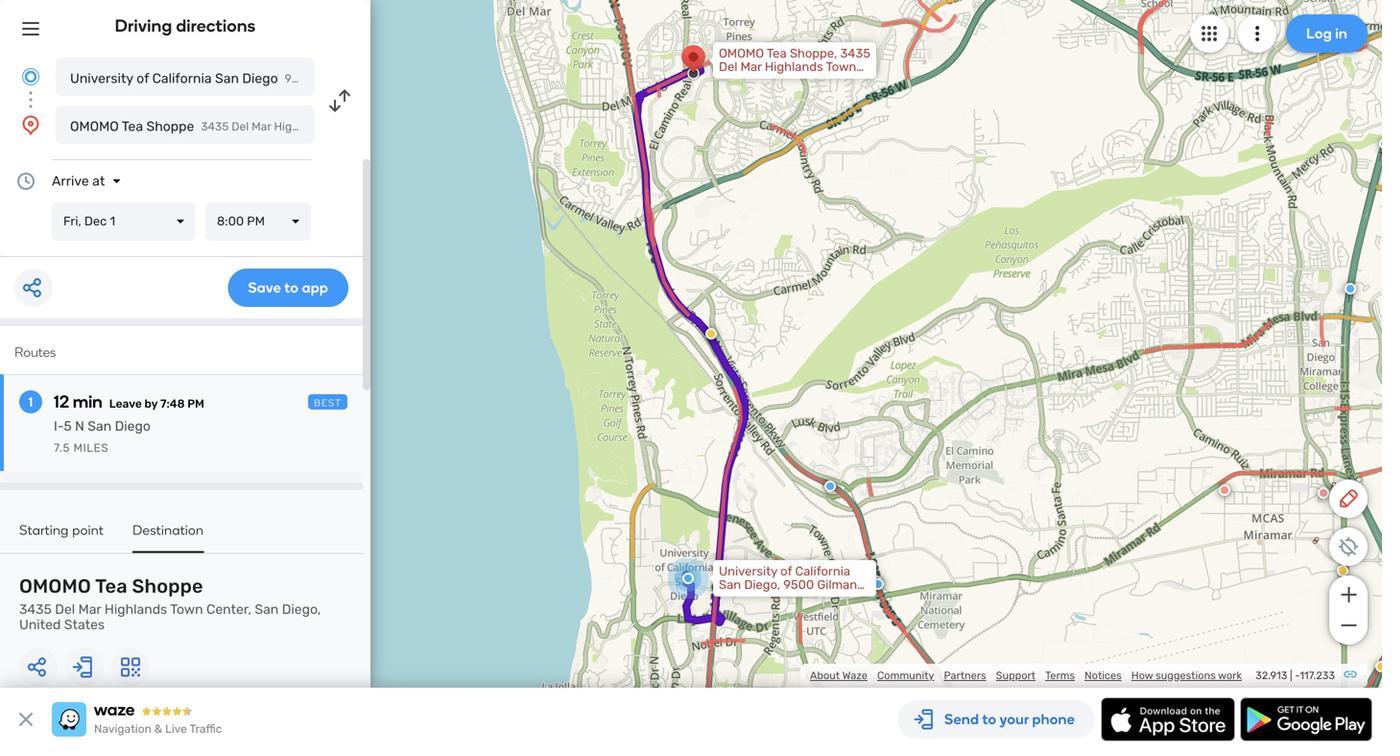 Task type: vqa. For each thing, say whether or not it's contained in the screenshot.
bottommost 'Forum'
no



Task type: locate. For each thing, give the bounding box(es) containing it.
1 vertical spatial 1
[[29, 394, 33, 411]]

san
[[215, 71, 239, 86], [88, 419, 112, 435], [255, 602, 279, 618]]

shoppe for omomo tea shoppe 3435 del mar highlands town center, san diego, united states
[[132, 576, 203, 598]]

32.913 | -117.233
[[1256, 670, 1336, 683]]

hazard image
[[1338, 566, 1349, 577], [1376, 662, 1383, 673]]

1 vertical spatial omomo
[[19, 576, 91, 598]]

x image
[[14, 709, 37, 732]]

1 left 12
[[29, 394, 33, 411]]

san inside omomo tea shoppe 3435 del mar highlands town center, san diego, united states
[[255, 602, 279, 618]]

0 vertical spatial tea
[[122, 119, 143, 134]]

|
[[1291, 670, 1293, 683]]

tea
[[122, 119, 143, 134], [95, 576, 127, 598]]

highlands
[[105, 602, 167, 618]]

32.913
[[1256, 670, 1288, 683]]

hazard image up the zoom in image
[[1338, 566, 1349, 577]]

san for n
[[88, 419, 112, 435]]

min
[[73, 392, 102, 412]]

omomo up the del at left bottom
[[19, 576, 91, 598]]

tea inside omomo tea shoppe 3435 del mar highlands town center, san diego, united states
[[95, 576, 127, 598]]

i-5 n san diego 7.5 miles
[[54, 419, 151, 455]]

0 vertical spatial shoppe
[[146, 119, 194, 134]]

omomo tea shoppe
[[70, 119, 194, 134]]

1 vertical spatial shoppe
[[132, 576, 203, 598]]

pm
[[247, 214, 265, 229], [187, 398, 204, 411]]

suggestions
[[1156, 670, 1216, 683]]

miles
[[73, 442, 109, 455]]

1 right dec at the top of page
[[110, 214, 115, 229]]

fri, dec 1 list box
[[52, 203, 196, 241]]

road closed image
[[1220, 485, 1231, 496], [1318, 488, 1330, 499]]

tea for omomo tea shoppe
[[122, 119, 143, 134]]

tea inside button
[[122, 119, 143, 134]]

1 vertical spatial san
[[88, 419, 112, 435]]

1 horizontal spatial police image
[[1380, 138, 1383, 150]]

omomo for omomo tea shoppe 3435 del mar highlands town center, san diego, united states
[[19, 576, 91, 598]]

university
[[70, 71, 133, 86]]

omomo
[[70, 119, 119, 134], [19, 576, 91, 598]]

omomo inside omomo tea shoppe 3435 del mar highlands town center, san diego, united states
[[19, 576, 91, 598]]

0 horizontal spatial diego
[[115, 419, 151, 435]]

best
[[314, 398, 342, 409]]

0 vertical spatial diego
[[242, 71, 278, 86]]

pencil image
[[1338, 488, 1361, 511]]

tea down of
[[122, 119, 143, 134]]

zoom in image
[[1337, 584, 1361, 607]]

1 horizontal spatial road closed image
[[1318, 488, 1330, 499]]

shoppe inside omomo tea shoppe 3435 del mar highlands town center, san diego, united states
[[132, 576, 203, 598]]

states
[[64, 617, 105, 633]]

center,
[[206, 602, 252, 618]]

partners
[[944, 670, 987, 683]]

about
[[810, 670, 840, 683]]

diego for i-5 n san diego 7.5 miles
[[115, 419, 151, 435]]

8:00
[[217, 214, 244, 229]]

diego inside i-5 n san diego 7.5 miles
[[115, 419, 151, 435]]

0 vertical spatial san
[[215, 71, 239, 86]]

0 horizontal spatial pm
[[187, 398, 204, 411]]

shoppe up the town
[[132, 576, 203, 598]]

tea up "mar"
[[95, 576, 127, 598]]

1 horizontal spatial san
[[215, 71, 239, 86]]

0 vertical spatial 1
[[110, 214, 115, 229]]

united
[[19, 617, 61, 633]]

starting point
[[19, 522, 104, 539]]

1 vertical spatial tea
[[95, 576, 127, 598]]

shoppe down university of california san diego in the top left of the page
[[146, 119, 194, 134]]

police image
[[1380, 138, 1383, 150], [1345, 283, 1357, 295]]

2 horizontal spatial san
[[255, 602, 279, 618]]

mar
[[78, 602, 101, 618]]

hazard image right link image
[[1376, 662, 1383, 673]]

san right the 'california'
[[215, 71, 239, 86]]

1 vertical spatial diego
[[115, 419, 151, 435]]

0 horizontal spatial police image
[[1345, 283, 1357, 295]]

5
[[64, 419, 72, 435]]

-
[[1296, 670, 1300, 683]]

san right n
[[88, 419, 112, 435]]

1 horizontal spatial diego
[[242, 71, 278, 86]]

del
[[55, 602, 75, 618]]

how suggestions work link
[[1132, 670, 1243, 683]]

fri, dec 1
[[63, 214, 115, 229]]

police image
[[825, 481, 836, 493], [871, 576, 882, 588], [873, 579, 884, 591]]

zoom out image
[[1337, 615, 1361, 638]]

shoppe inside button
[[146, 119, 194, 134]]

diego inside button
[[242, 71, 278, 86]]

work
[[1219, 670, 1243, 683]]

n
[[75, 419, 84, 435]]

12 min leave by 7:48 pm
[[54, 392, 204, 412]]

1 horizontal spatial 1
[[110, 214, 115, 229]]

san left diego,
[[255, 602, 279, 618]]

university of california san diego button
[[56, 58, 315, 96]]

navigation & live traffic
[[94, 723, 222, 737]]

pm right 7:48
[[187, 398, 204, 411]]

town
[[170, 602, 203, 618]]

support
[[996, 670, 1036, 683]]

how
[[1132, 670, 1154, 683]]

1 vertical spatial pm
[[187, 398, 204, 411]]

san inside button
[[215, 71, 239, 86]]

0 horizontal spatial hazard image
[[1338, 566, 1349, 577]]

san inside i-5 n san diego 7.5 miles
[[88, 419, 112, 435]]

0 horizontal spatial road closed image
[[1220, 485, 1231, 496]]

at
[[92, 173, 105, 189]]

omomo down university
[[70, 119, 119, 134]]

diego
[[242, 71, 278, 86], [115, 419, 151, 435]]

1 vertical spatial hazard image
[[1376, 662, 1383, 673]]

destination button
[[133, 522, 204, 554]]

omomo inside button
[[70, 119, 119, 134]]

driving directions
[[115, 15, 256, 36]]

0 vertical spatial omomo
[[70, 119, 119, 134]]

1 horizontal spatial pm
[[247, 214, 265, 229]]

7:48
[[160, 398, 185, 411]]

diego down directions
[[242, 71, 278, 86]]

diego down leave on the left of page
[[115, 419, 151, 435]]

shoppe
[[146, 119, 194, 134], [132, 576, 203, 598]]

0 vertical spatial pm
[[247, 214, 265, 229]]

notices link
[[1085, 670, 1122, 683]]

leave
[[109, 398, 142, 411]]

0 vertical spatial police image
[[1380, 138, 1383, 150]]

1
[[110, 214, 115, 229], [29, 394, 33, 411]]

clock image
[[14, 170, 37, 193]]

diego,
[[282, 602, 321, 618]]

fri,
[[63, 214, 81, 229]]

0 horizontal spatial san
[[88, 419, 112, 435]]

pm right 8:00
[[247, 214, 265, 229]]

2 vertical spatial san
[[255, 602, 279, 618]]

117.233
[[1300, 670, 1336, 683]]



Task type: describe. For each thing, give the bounding box(es) containing it.
starting
[[19, 522, 69, 539]]

destination
[[133, 522, 204, 539]]

1 horizontal spatial hazard image
[[1376, 662, 1383, 673]]

hazard image
[[706, 328, 717, 340]]

routes
[[14, 344, 56, 361]]

location image
[[19, 113, 42, 136]]

about waze community partners support terms notices how suggestions work
[[810, 670, 1243, 683]]

8:00 pm list box
[[205, 203, 311, 241]]

3435
[[19, 602, 52, 618]]

partners link
[[944, 670, 987, 683]]

california
[[152, 71, 212, 86]]

pm inside 12 min leave by 7:48 pm
[[187, 398, 204, 411]]

support link
[[996, 670, 1036, 683]]

point
[[72, 522, 104, 539]]

driving
[[115, 15, 172, 36]]

traffic
[[190, 723, 222, 737]]

university of california san diego
[[70, 71, 278, 86]]

7.5
[[54, 442, 70, 455]]

live
[[165, 723, 187, 737]]

directions
[[176, 15, 256, 36]]

arrive
[[52, 173, 89, 189]]

arrive at
[[52, 173, 105, 189]]

[missing "en.livemap.styleguide.close" translation] image
[[893, 713, 912, 732]]

diego for university of california san diego
[[242, 71, 278, 86]]

link image
[[1343, 667, 1359, 683]]

dec
[[84, 214, 107, 229]]

omomo for omomo tea shoppe
[[70, 119, 119, 134]]

waze
[[843, 670, 868, 683]]

of
[[136, 71, 149, 86]]

about waze link
[[810, 670, 868, 683]]

terms
[[1046, 670, 1076, 683]]

san for california
[[215, 71, 239, 86]]

12
[[54, 392, 69, 412]]

1 inside list box
[[110, 214, 115, 229]]

i-
[[54, 419, 64, 435]]

tea for omomo tea shoppe 3435 del mar highlands town center, san diego, united states
[[95, 576, 127, 598]]

navigation
[[94, 723, 152, 737]]

pm inside list box
[[247, 214, 265, 229]]

omomo tea shoppe button
[[56, 106, 315, 144]]

current location image
[[19, 65, 42, 88]]

terms link
[[1046, 670, 1076, 683]]

1 vertical spatial police image
[[1345, 283, 1357, 295]]

shoppe for omomo tea shoppe
[[146, 119, 194, 134]]

by
[[145, 398, 158, 411]]

omomo tea shoppe 3435 del mar highlands town center, san diego, united states
[[19, 576, 321, 633]]

notices
[[1085, 670, 1122, 683]]

0 horizontal spatial 1
[[29, 394, 33, 411]]

0 vertical spatial hazard image
[[1338, 566, 1349, 577]]

starting point button
[[19, 522, 104, 552]]

8:00 pm
[[217, 214, 265, 229]]

&
[[154, 723, 162, 737]]

community link
[[878, 670, 935, 683]]

community
[[878, 670, 935, 683]]



